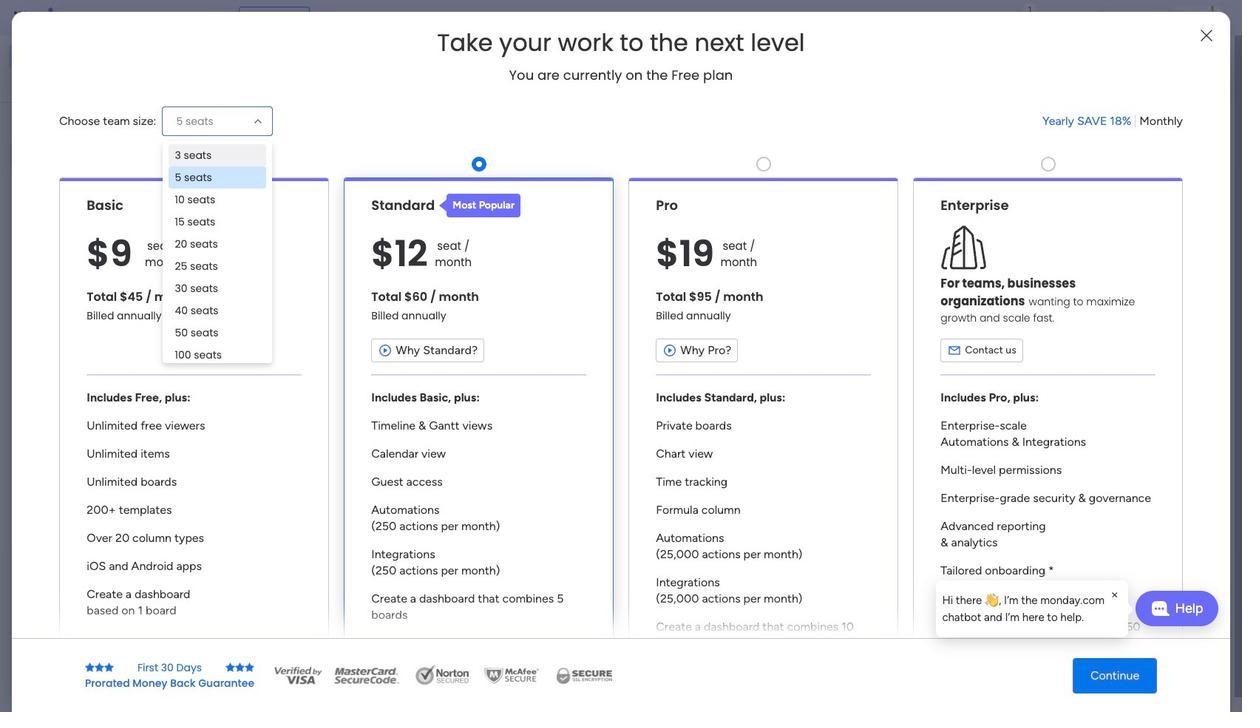 Task type: vqa. For each thing, say whether or not it's contained in the screenshot.
1st Workspace image from the right
yes



Task type: locate. For each thing, give the bounding box(es) containing it.
notifications image
[[980, 10, 995, 25]]

close recently visited image
[[229, 121, 246, 138]]

workspace image
[[253, 600, 288, 635], [619, 600, 654, 635], [628, 604, 645, 631]]

section head inside standard tier selected option
[[440, 194, 521, 217]]

help center element
[[999, 424, 1221, 483]]

update feed image
[[1013, 10, 1027, 25]]

add to favorites image
[[439, 270, 453, 285], [681, 270, 695, 285]]

verified by visa image
[[272, 665, 324, 687]]

2 component image from the left
[[665, 621, 677, 635]]

2 horizontal spatial star image
[[245, 662, 255, 673]]

chat bot icon image
[[1151, 601, 1170, 616]]

2 star image from the left
[[104, 662, 114, 673]]

star image
[[95, 662, 104, 673], [226, 662, 235, 673], [245, 662, 255, 673]]

ruby anderson image
[[1201, 6, 1225, 30]]

component image
[[299, 621, 311, 635], [665, 621, 677, 635]]

1 horizontal spatial star image
[[226, 662, 235, 673]]

dialog
[[937, 581, 1129, 638]]

workspace image for 2nd component icon from left
[[619, 600, 654, 635]]

1 horizontal spatial component image
[[665, 621, 677, 635]]

mcafee secure image
[[482, 665, 542, 687]]

pro tier selected option
[[629, 177, 899, 668]]

2 horizontal spatial star image
[[235, 662, 245, 673]]

list box
[[0, 173, 189, 426]]

1 vertical spatial option
[[9, 70, 180, 93]]

option
[[9, 44, 180, 68], [9, 70, 180, 93], [0, 175, 189, 178]]

1 horizontal spatial star image
[[104, 662, 114, 673]]

mastercard secure code image
[[330, 665, 404, 687]]

0 horizontal spatial star image
[[85, 662, 95, 673]]

heading
[[437, 30, 805, 56]]

workspace image inside image
[[628, 604, 645, 631]]

2 add to favorites image from the left
[[681, 270, 695, 285]]

billing cycle selection group
[[1043, 113, 1184, 129]]

1 star image from the left
[[85, 662, 95, 673]]

2 star image from the left
[[226, 662, 235, 673]]

1 horizontal spatial add to favorites image
[[681, 270, 695, 285]]

1 component image from the left
[[299, 621, 311, 635]]

1 star image from the left
[[95, 662, 104, 673]]

quick search results list box
[[229, 138, 963, 334]]

0 horizontal spatial star image
[[95, 662, 104, 673]]

star image
[[85, 662, 95, 673], [104, 662, 114, 673], [235, 662, 245, 673]]

0 horizontal spatial add to favorites image
[[439, 270, 453, 285]]

getting started element
[[999, 353, 1221, 412]]

0 horizontal spatial component image
[[299, 621, 311, 635]]

close update feed (inbox) image
[[229, 352, 246, 370]]

section head
[[440, 194, 521, 217]]

enterprise tier selected option
[[914, 177, 1184, 668]]



Task type: describe. For each thing, give the bounding box(es) containing it.
ssl encrypted image
[[547, 665, 621, 687]]

basic tier selected option
[[59, 177, 329, 668]]

select product image
[[13, 10, 28, 25]]

tier options list box
[[59, 151, 1184, 668]]

2 vertical spatial option
[[0, 175, 189, 178]]

1 add to favorites image from the left
[[439, 270, 453, 285]]

workspace image for 2nd component icon from right
[[253, 600, 288, 635]]

1 element
[[378, 352, 395, 370]]

3 star image from the left
[[245, 662, 255, 673]]

search everything image
[[1114, 10, 1129, 25]]

0 vertical spatial option
[[9, 44, 180, 68]]

see plans image
[[245, 10, 259, 26]]

templates image image
[[1012, 112, 1207, 214]]

1 image
[[1024, 1, 1037, 17]]

help image
[[1147, 10, 1161, 25]]

3 star image from the left
[[235, 662, 245, 673]]

invite members image
[[1045, 10, 1060, 25]]

norton secured image
[[410, 665, 476, 687]]

monday marketplace image
[[1078, 10, 1093, 25]]

standard tier selected option
[[344, 177, 614, 668]]



